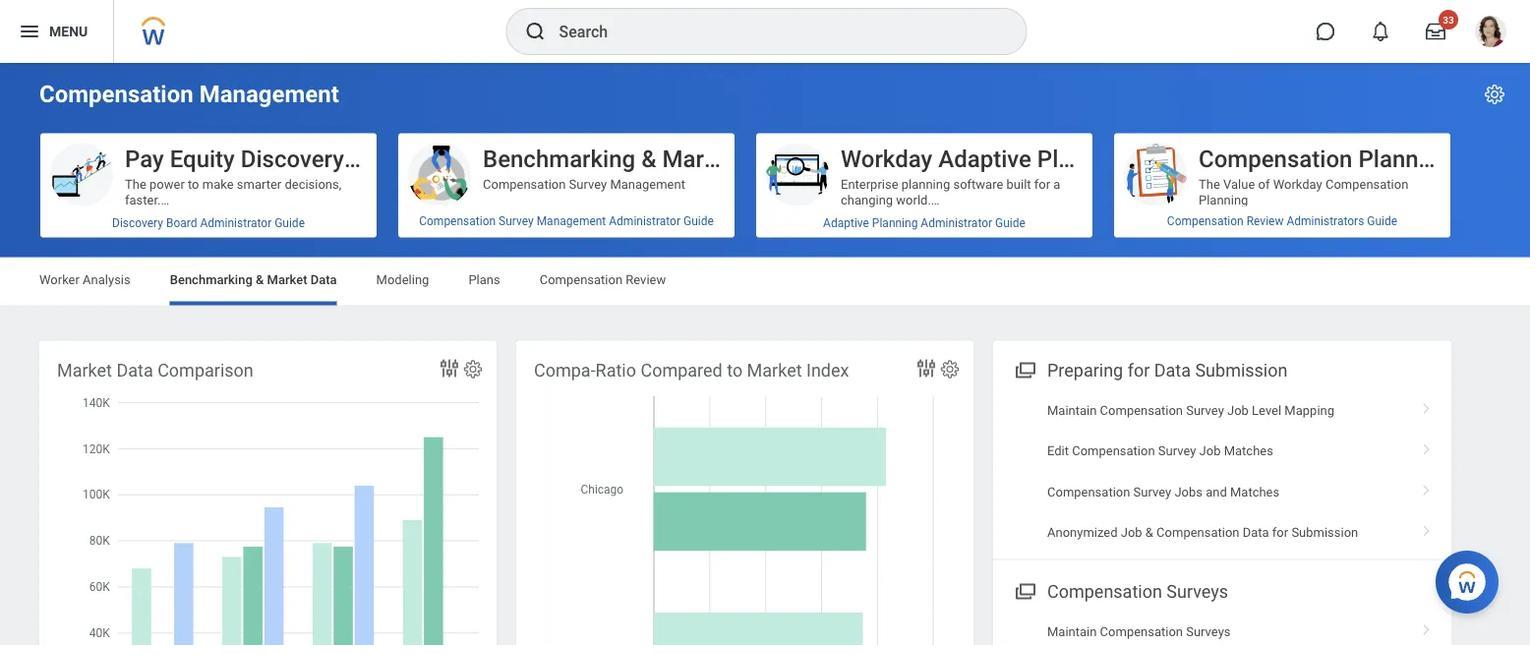 Task type: locate. For each thing, give the bounding box(es) containing it.
matches down edit compensation survey job matches link
[[1230, 484, 1280, 499]]

review inside tab list
[[626, 272, 666, 287]]

list containing maintain compensation survey job level mapping
[[993, 390, 1451, 553]]

data inside tab list
[[310, 272, 337, 287]]

workday up enterprise
[[841, 145, 932, 173]]

job for level
[[1227, 403, 1249, 418]]

& inside anonymized job & compensation data for submission link
[[1145, 525, 1153, 540]]

discovery down faster.
[[112, 216, 163, 230]]

a right built
[[1054, 177, 1060, 191]]

2 horizontal spatial workday
[[1273, 177, 1322, 191]]

board
[[350, 145, 413, 173], [166, 216, 197, 230]]

0 horizontal spatial management
[[199, 80, 339, 108]]

built
[[1007, 177, 1031, 191]]

list
[[993, 390, 1451, 553]]

1 chevron right image from the top
[[1414, 437, 1440, 456]]

1 vertical spatial job
[[1199, 444, 1221, 458]]

main content
[[0, 63, 1530, 645]]

1 vertical spatial maintain
[[1047, 624, 1097, 639]]

1 vertical spatial submission
[[1292, 525, 1358, 540]]

analysis
[[83, 272, 131, 287]]

make inside the power to make smarter decisions, faster.
[[202, 177, 234, 191]]

0 horizontal spatial benchmarking
[[170, 272, 253, 287]]

of right value at the right top of page
[[1258, 177, 1270, 191]]

chevron right image inside edit compensation survey job matches link
[[1414, 437, 1440, 456]]

intelligent
[[143, 507, 199, 521]]

1 vertical spatial review
[[626, 272, 666, 287]]

benchmarking
[[483, 145, 635, 173], [170, 272, 253, 287]]

administrator for workday adaptive planning
[[921, 216, 992, 230]]

1 vertical spatial management
[[610, 177, 685, 191]]

compensation up pay at the left top of page
[[39, 80, 193, 108]]

1 horizontal spatial management
[[537, 214, 606, 228]]

management down compensation survey management
[[537, 214, 606, 228]]

maintain compensation surveys link
[[993, 611, 1451, 645]]

maintain down 'preparing'
[[1047, 403, 1097, 418]]

0 vertical spatial make
[[202, 177, 234, 191]]

business benefits
[[483, 397, 584, 411]]

the left value at the right top of page
[[1199, 177, 1220, 191]]

and
[[308, 271, 329, 286], [1372, 318, 1393, 333], [1362, 412, 1383, 427], [1206, 484, 1227, 499]]

market
[[662, 145, 737, 173], [267, 272, 307, 287], [57, 360, 112, 381], [747, 360, 802, 381]]

the up faster.
[[125, 177, 146, 191]]

review left define
[[1247, 214, 1284, 228]]

maintain for maintain compensation surveys
[[1047, 624, 1097, 639]]

make down data—you
[[125, 239, 156, 254]]

0 vertical spatial workday
[[841, 145, 932, 173]]

2 maintain from the top
[[1047, 624, 1097, 639]]

2 horizontal spatial job
[[1227, 403, 1249, 418]]

for inside enterprise planning software built for a changing world.
[[1034, 177, 1050, 191]]

planning for financial planning
[[895, 349, 945, 364]]

1 horizontal spatial your
[[307, 365, 331, 380]]

management
[[199, 80, 339, 108], [610, 177, 685, 191], [537, 214, 606, 228]]

1 the from the left
[[125, 177, 146, 191]]

enterprise planning software built for a changing world.
[[841, 177, 1060, 207]]

surveys up maintain compensation surveys link
[[1167, 581, 1228, 602]]

compensation management
[[39, 80, 339, 108]]

what it is?
[[483, 208, 542, 223]]

job right anonymized
[[1121, 525, 1142, 540]]

0 vertical spatial you
[[337, 224, 357, 238]]

1 vertical spatial matches
[[1230, 484, 1280, 499]]

1 vertical spatial surveys
[[1186, 624, 1231, 639]]

you
[[337, 224, 357, 238], [206, 287, 226, 301]]

surveys
[[1167, 581, 1228, 602], [1186, 624, 1231, 639]]

data—you have tons of it, but how do you make sense of it? workday makes it easy to get a complete picture of your finances, people, and operations so you can make more informed decisions.
[[125, 224, 357, 317]]

benchmarking & market data down 'easy'
[[170, 272, 337, 287]]

the
[[125, 177, 146, 191], [1199, 177, 1220, 191]]

benchmarking up compensation survey management
[[483, 145, 635, 173]]

submission
[[1195, 360, 1288, 381], [1292, 525, 1358, 540]]

menu banner
[[0, 0, 1530, 63]]

anonymized job & compensation data for submission
[[1047, 525, 1358, 540]]

0 horizontal spatial workday
[[125, 255, 174, 270]]

matches down the "time"
[[1224, 444, 1273, 458]]

and inside the data—you have tons of it, but how do you make sense of it? workday makes it easy to get a complete picture of your finances, people, and operations so you can make more informed decisions.
[[308, 271, 329, 286]]

tab list containing worker analysis
[[20, 258, 1510, 305]]

chevron right image inside compensation survey jobs and matches link
[[1414, 477, 1440, 497]]

respond
[[1387, 412, 1437, 427]]

workday up picture
[[125, 255, 174, 270]]

0 horizontal spatial the
[[125, 177, 146, 191]]

your up so in the top left of the page
[[182, 271, 207, 286]]

management up compensation survey management administrator guide
[[610, 177, 685, 191]]

main content containing compensation management
[[0, 63, 1530, 645]]

compensation down compensation surveys
[[1100, 624, 1183, 639]]

1 vertical spatial adaptive
[[823, 216, 869, 230]]

complete
[[304, 255, 357, 270]]

planning
[[902, 177, 950, 191]]

0 horizontal spatial benchmarking & market data
[[170, 272, 337, 287]]

make down equity
[[202, 177, 234, 191]]

benchmarking & market data up compensation survey management
[[483, 145, 791, 173]]

compensation down compensation planning cycle
[[1326, 177, 1409, 191]]

0 horizontal spatial your
[[182, 271, 207, 286]]

chevron right image inside anonymized job & compensation data for submission link
[[1414, 518, 1440, 538]]

inbox large image
[[1426, 22, 1446, 41]]

1 horizontal spatial job
[[1199, 444, 1221, 458]]

changes
[[1319, 318, 1369, 333]]

of up operations
[[167, 271, 179, 286]]

guide inside adaptive planning administrator guide link
[[995, 216, 1026, 230]]

edit compensation survey job matches
[[1047, 444, 1273, 458]]

do
[[319, 224, 334, 238]]

to left plan
[[1237, 224, 1248, 238]]

it?
[[211, 239, 225, 254]]

1 horizontal spatial submission
[[1292, 525, 1358, 540]]

edit
[[1047, 444, 1069, 458]]

2 horizontal spatial administrator
[[921, 216, 992, 230]]

1 horizontal spatial for
[[1128, 360, 1150, 381]]

a right get
[[294, 255, 301, 270]]

adaptive
[[938, 145, 1031, 173], [823, 216, 869, 230]]

0 horizontal spatial review
[[626, 272, 666, 287]]

the inside the power to make smarter decisions, faster.
[[125, 177, 146, 191]]

0 vertical spatial your
[[182, 271, 207, 286]]

review
[[1247, 214, 1284, 228], [626, 272, 666, 287]]

1 horizontal spatial make
[[202, 177, 234, 191]]

& right can
[[256, 272, 264, 287]]

chevron right image
[[1414, 396, 1440, 416]]

0 vertical spatial maintain
[[1047, 403, 1097, 418]]

administrator down compensation survey management
[[609, 214, 680, 228]]

chevron right image for anonymized job & compensation data for submission
[[1414, 518, 1440, 538]]

management up pay equity discovery board
[[199, 80, 339, 108]]

survey for compensation survey jobs and matches
[[1133, 484, 1171, 499]]

financial
[[841, 349, 892, 364]]

administrator
[[609, 214, 680, 228], [200, 216, 272, 230], [921, 216, 992, 230]]

chevron right image
[[1414, 437, 1440, 456], [1414, 477, 1440, 497], [1414, 518, 1440, 538], [1414, 617, 1440, 637]]

for right built
[[1034, 177, 1050, 191]]

guide inside compensation survey management administrator guide link
[[683, 214, 714, 228]]

1 vertical spatial a
[[294, 255, 301, 270]]

operations
[[125, 287, 185, 301]]

and right changes
[[1372, 318, 1393, 333]]

planning
[[1037, 145, 1130, 173], [1358, 145, 1451, 173], [1199, 192, 1248, 207], [872, 216, 918, 230], [895, 349, 945, 364], [903, 522, 952, 537]]

1 horizontal spatial workday
[[841, 145, 932, 173]]

for
[[1034, 177, 1050, 191], [1128, 360, 1150, 381], [1272, 525, 1288, 540]]

1 vertical spatial discovery
[[112, 216, 163, 230]]

edit compensation survey job matches link
[[993, 431, 1451, 471]]

chevron right image inside maintain compensation surveys link
[[1414, 617, 1440, 637]]

1 maintain from the top
[[1047, 403, 1097, 418]]

planning inside adaptive planning administrator guide link
[[872, 216, 918, 230]]

to inside augmented analytics to answer your questions.
[[248, 365, 259, 380]]

1 vertical spatial benchmarking
[[170, 272, 253, 287]]

value
[[1223, 177, 1255, 191]]

maintain
[[1047, 403, 1097, 418], [1047, 624, 1097, 639]]

and down complete
[[308, 271, 329, 286]]

0 horizontal spatial you
[[206, 287, 226, 301]]

for down compensation survey jobs and matches link
[[1272, 525, 1288, 540]]

2 vertical spatial workday
[[125, 255, 174, 270]]

plan
[[1251, 224, 1277, 238]]

guide
[[683, 214, 714, 228], [1367, 214, 1398, 228], [275, 216, 305, 230], [995, 216, 1026, 230]]

review for compensation review administrators guide
[[1247, 214, 1284, 228]]

& inside tab list
[[256, 272, 264, 287]]

0 horizontal spatial job
[[1121, 525, 1142, 540]]

modeling
[[376, 272, 429, 287]]

1 vertical spatial benchmarking & market data
[[170, 272, 337, 287]]

1 horizontal spatial a
[[1054, 177, 1060, 191]]

management for compensation survey management administrator guide
[[537, 214, 606, 228]]

real
[[1199, 412, 1223, 427]]

workday up compensation review administrators guide
[[1273, 177, 1322, 191]]

0 vertical spatial matches
[[1224, 444, 1273, 458]]

the power to make smarter decisions, faster.
[[125, 177, 342, 207]]

maintain for maintain compensation survey job level mapping
[[1047, 403, 1097, 418]]

compensation right edit
[[1072, 444, 1155, 458]]

guide inside discovery board administrator guide link
[[275, 216, 305, 230]]

& down compensation survey jobs and matches
[[1145, 525, 1153, 540]]

compensation up it
[[483, 177, 566, 191]]

for right 'preparing'
[[1128, 360, 1150, 381]]

surveys down compensation surveys
[[1186, 624, 1231, 639]]

can
[[229, 287, 250, 301]]

0 vertical spatial review
[[1247, 214, 1284, 228]]

survey
[[569, 177, 607, 191], [499, 214, 534, 228], [1186, 403, 1224, 418], [1158, 444, 1196, 458], [1133, 484, 1171, 499]]

plans
[[468, 272, 500, 287]]

compensation planning cycle
[[1199, 145, 1515, 173]]

adaptive down changing
[[823, 216, 869, 230]]

compensation review administrators guide
[[1167, 214, 1398, 228]]

to up "quickly"
[[1255, 318, 1266, 333]]

1 horizontal spatial review
[[1247, 214, 1284, 228]]

discovery up decisions,
[[241, 145, 344, 173]]

benchmarking down the 'it'
[[170, 272, 253, 287]]

easy
[[229, 255, 255, 270]]

2 chevron right image from the top
[[1414, 477, 1440, 497]]

adaptive up software
[[938, 145, 1031, 173]]

analyze
[[1315, 412, 1359, 427]]

0 horizontal spatial adaptive
[[823, 216, 869, 230]]

decisions,
[[285, 177, 342, 191]]

0 vertical spatial job
[[1227, 403, 1249, 418]]

guide for pay equity discovery board
[[275, 216, 305, 230]]

maintain compensation survey job level mapping link
[[993, 390, 1451, 431]]

1 horizontal spatial board
[[350, 145, 413, 173]]

maintain down compensation surveys
[[1047, 624, 1097, 639]]

and right 'jobs'
[[1206, 484, 1227, 499]]

to
[[188, 177, 199, 191], [1237, 224, 1248, 238], [258, 255, 270, 270], [1255, 318, 1266, 333], [727, 360, 743, 381], [248, 365, 259, 380], [1300, 412, 1311, 427]]

administrator up it?
[[200, 216, 272, 230]]

worker
[[39, 272, 80, 287]]

administrator down enterprise planning software built for a changing world.
[[921, 216, 992, 230]]

1 vertical spatial workday
[[1273, 177, 1322, 191]]

2 horizontal spatial make
[[253, 287, 284, 301]]

1 vertical spatial make
[[125, 239, 156, 254]]

menu group image
[[1011, 577, 1037, 603]]

0 vertical spatial adaptive
[[938, 145, 1031, 173]]

workday
[[841, 145, 932, 173], [1273, 177, 1322, 191], [125, 255, 174, 270]]

2 vertical spatial management
[[537, 214, 606, 228]]

of
[[1258, 177, 1270, 191], [243, 224, 255, 238], [196, 239, 208, 254], [167, 271, 179, 286]]

the inside the value of workday compensation planning
[[1199, 177, 1220, 191]]

3 chevron right image from the top
[[1414, 518, 1440, 538]]

a inside the data—you have tons of it, but how do you make sense of it? workday makes it easy to get a complete picture of your finances, people, and operations so you can make more informed decisions.
[[294, 255, 301, 270]]

1 vertical spatial you
[[206, 287, 226, 301]]

configure compa-ratio compared to market index image
[[939, 358, 961, 380]]

2 horizontal spatial management
[[610, 177, 685, 191]]

get
[[273, 255, 291, 270]]

tab list
[[20, 258, 1510, 305]]

picture
[[125, 271, 164, 286]]

to left get
[[258, 255, 270, 270]]

surveys inside maintain compensation surveys link
[[1186, 624, 1231, 639]]

of left it,
[[243, 224, 255, 238]]

your right answer
[[307, 365, 331, 380]]

0 vertical spatial for
[[1034, 177, 1050, 191]]

0 horizontal spatial board
[[166, 216, 197, 230]]

ability
[[1199, 224, 1234, 238]]

workday adaptive planning
[[841, 145, 1130, 173]]

0 vertical spatial discovery
[[241, 145, 344, 173]]

execute
[[1199, 334, 1244, 348]]

0 vertical spatial a
[[1054, 177, 1060, 191]]

compensation left it
[[419, 214, 496, 228]]

job right the real
[[1227, 403, 1249, 418]]

job down the real
[[1199, 444, 1221, 458]]

to left answer
[[248, 365, 259, 380]]

2 horizontal spatial for
[[1272, 525, 1288, 540]]

survey for compensation survey management administrator guide
[[499, 214, 534, 228]]

comparison
[[157, 360, 253, 381]]

your inside augmented analytics to answer your questions.
[[307, 365, 331, 380]]

compa-ratio compared to market index
[[534, 360, 849, 381]]

guide inside compensation review administrators guide link
[[1367, 214, 1398, 228]]

0 horizontal spatial discovery
[[112, 216, 163, 230]]

1 horizontal spatial the
[[1199, 177, 1220, 191]]

compensation down compensation survey management administrator guide link
[[540, 272, 623, 287]]

2 vertical spatial job
[[1121, 525, 1142, 540]]

2 the from the left
[[1199, 177, 1220, 191]]

compensation inside the value of workday compensation planning
[[1326, 177, 1409, 191]]

management inside compensation survey management administrator guide link
[[537, 214, 606, 228]]

discovery
[[241, 145, 344, 173], [112, 216, 163, 230]]

make down people,
[[253, 287, 284, 301]]

1 vertical spatial for
[[1128, 360, 1150, 381]]

0 horizontal spatial administrator
[[200, 216, 272, 230]]

workday inside the data—you have tons of it, but how do you make sense of it? workday makes it easy to get a complete picture of your finances, people, and operations so you can make more informed decisions.
[[125, 255, 174, 270]]

0 vertical spatial surveys
[[1167, 581, 1228, 602]]

1 horizontal spatial you
[[337, 224, 357, 238]]

0 horizontal spatial for
[[1034, 177, 1050, 191]]

0 vertical spatial submission
[[1195, 360, 1288, 381]]

you up decisions.
[[206, 287, 226, 301]]

planning for compensation planning cycle
[[1358, 145, 1451, 173]]

compared
[[641, 360, 723, 381]]

business
[[483, 397, 535, 411]]

1 horizontal spatial benchmarking & market data
[[483, 145, 791, 173]]

compensation survey management administrator guide link
[[398, 206, 735, 236]]

0 vertical spatial benchmarking & market data
[[483, 145, 791, 173]]

0 vertical spatial management
[[199, 80, 339, 108]]

4 chevron right image from the top
[[1414, 617, 1440, 637]]

1 vertical spatial your
[[307, 365, 331, 380]]

more
[[287, 287, 317, 301]]

compensation down 'jobs'
[[1157, 525, 1240, 540]]

compensation
[[39, 80, 193, 108], [1199, 145, 1353, 173], [483, 177, 566, 191], [1326, 177, 1409, 191], [419, 214, 496, 228], [1167, 214, 1244, 228], [540, 272, 623, 287], [1100, 403, 1183, 418], [1072, 444, 1155, 458], [1047, 484, 1130, 499], [1157, 525, 1240, 540], [1047, 581, 1162, 602], [1100, 624, 1183, 639]]

0 horizontal spatial a
[[294, 255, 301, 270]]

of left it?
[[196, 239, 208, 254]]

to right 'power'
[[188, 177, 199, 191]]

data
[[742, 145, 791, 173], [310, 272, 337, 287], [116, 360, 153, 381], [1154, 360, 1191, 381], [1243, 525, 1269, 540]]

1 horizontal spatial benchmarking
[[483, 145, 635, 173]]

0 horizontal spatial make
[[125, 239, 156, 254]]

planning for adaptive planning administrator guide
[[872, 216, 918, 230]]

you right the 'do'
[[337, 224, 357, 238]]

review up ratio
[[626, 272, 666, 287]]

analytics
[[194, 365, 244, 380]]

discovery board administrator guide
[[112, 216, 305, 230]]

review for compensation review
[[626, 272, 666, 287]]

notifications large image
[[1371, 22, 1391, 41]]



Task type: vqa. For each thing, say whether or not it's contained in the screenshot.
the a
yes



Task type: describe. For each thing, give the bounding box(es) containing it.
to inside the data—you have tons of it, but how do you make sense of it? workday makes it easy to get a complete picture of your finances, people, and operations so you can make more informed decisions.
[[258, 255, 270, 270]]

& up compensation survey management
[[641, 145, 656, 173]]

Search Workday  search field
[[559, 10, 986, 53]]

guide for compensation planning cycle
[[1367, 214, 1398, 228]]

compensation surveys
[[1047, 581, 1228, 602]]

benefits
[[538, 397, 584, 411]]

compensation survey jobs and matches
[[1047, 484, 1280, 499]]

data—you
[[125, 224, 182, 238]]

chevron right image for compensation survey jobs and matches
[[1414, 477, 1440, 497]]

matches for edit compensation survey job matches
[[1224, 444, 1273, 458]]

maintain compensation survey job level mapping
[[1047, 403, 1334, 418]]

of inside the value of workday compensation planning
[[1258, 177, 1270, 191]]

33
[[1443, 14, 1454, 26]]

changing
[[841, 192, 893, 207]]

ability to plan & define strategy
[[1199, 224, 1377, 238]]

compensation up anonymized
[[1047, 484, 1130, 499]]

administrator for pay equity discovery board
[[200, 216, 272, 230]]

jobs
[[1175, 484, 1203, 499]]

software
[[953, 177, 1003, 191]]

core.
[[231, 507, 259, 521]]

decisions.
[[179, 302, 237, 317]]

guide for workday adaptive planning
[[995, 216, 1026, 230]]

0 horizontal spatial submission
[[1195, 360, 1288, 381]]

flexibility to manage changes and execute quickly
[[1199, 318, 1393, 348]]

power
[[149, 177, 185, 191]]

chevron right image for edit compensation survey job matches
[[1414, 437, 1440, 456]]

questions.
[[125, 381, 184, 396]]

search image
[[524, 20, 547, 43]]

compa-
[[534, 360, 596, 381]]

1 vertical spatial board
[[166, 216, 197, 230]]

insight
[[1258, 412, 1297, 427]]

survey for compensation survey management
[[569, 177, 607, 191]]

to right insight
[[1300, 412, 1311, 427]]

compensation survey management administrator guide
[[419, 214, 714, 228]]

1 horizontal spatial administrator
[[609, 214, 680, 228]]

have
[[185, 224, 212, 238]]

makes
[[177, 255, 215, 270]]

0 vertical spatial board
[[350, 145, 413, 173]]

finances,
[[210, 271, 261, 286]]

compensation review administrators guide link
[[1114, 206, 1451, 236]]

market inside tab list
[[267, 272, 307, 287]]

time
[[1226, 412, 1255, 427]]

informed
[[125, 302, 176, 317]]

workday inside the value of workday compensation planning
[[1273, 177, 1322, 191]]

the for compensation planning cycle
[[1199, 177, 1220, 191]]

2 vertical spatial make
[[253, 287, 284, 301]]

market data comparison
[[57, 360, 253, 381]]

and inside list
[[1206, 484, 1227, 499]]

benchmarking inside tab list
[[170, 272, 253, 287]]

adaptive planning administrator guide link
[[756, 208, 1093, 238]]

data
[[202, 507, 228, 521]]

your inside the data—you have tons of it, but how do you make sense of it? workday makes it easy to get a complete picture of your finances, people, and operations so you can make more informed decisions.
[[182, 271, 207, 286]]

& right plan
[[1280, 224, 1288, 238]]

anonymized job & compensation data for submission link
[[993, 512, 1451, 553]]

the for pay equity discovery board
[[125, 177, 146, 191]]

2 vertical spatial for
[[1272, 525, 1288, 540]]

tons
[[215, 224, 240, 238]]

augmented analytics to answer your questions.
[[125, 365, 331, 396]]

strategy
[[1330, 224, 1377, 238]]

administrators
[[1287, 214, 1364, 228]]

what
[[483, 208, 512, 223]]

faster.
[[125, 192, 161, 207]]

workforce planning
[[841, 522, 952, 537]]

flexibility
[[1199, 318, 1252, 333]]

how
[[292, 224, 316, 238]]

1 horizontal spatial adaptive
[[938, 145, 1031, 173]]

market data comparison element
[[39, 341, 497, 645]]

so
[[189, 287, 202, 301]]

compensation review
[[540, 272, 666, 287]]

list inside main content
[[993, 390, 1451, 553]]

1 horizontal spatial discovery
[[241, 145, 344, 173]]

chevron right image for maintain compensation surveys
[[1414, 617, 1440, 637]]

but
[[271, 224, 289, 238]]

planning for workforce planning
[[903, 522, 952, 537]]

justify image
[[18, 20, 41, 43]]

discovery board administrator guide link
[[40, 208, 377, 238]]

planning inside the value of workday compensation planning
[[1199, 192, 1248, 207]]

is?
[[526, 208, 542, 223]]

it,
[[258, 224, 268, 238]]

an intelligent data core.
[[125, 507, 259, 521]]

mapping
[[1285, 403, 1334, 418]]

answer
[[262, 365, 303, 380]]

and right analyze
[[1362, 412, 1383, 427]]

augmented
[[125, 365, 191, 380]]

compensation survey jobs and matches link
[[993, 471, 1451, 512]]

manage
[[1270, 318, 1316, 333]]

ratio
[[596, 360, 636, 381]]

people,
[[264, 271, 305, 286]]

sense
[[159, 239, 193, 254]]

cycle
[[1457, 145, 1515, 173]]

define
[[1291, 224, 1327, 238]]

the value of workday compensation planning
[[1199, 177, 1409, 207]]

it
[[218, 255, 226, 270]]

preparing for data submission
[[1047, 360, 1288, 381]]

configure this page image
[[1483, 83, 1507, 106]]

configure market data comparison image
[[462, 358, 484, 380]]

smarter
[[237, 177, 281, 191]]

menu group image
[[1011, 355, 1037, 382]]

to inside "flexibility to manage changes and execute quickly"
[[1255, 318, 1266, 333]]

to right the compared
[[727, 360, 743, 381]]

to inside the power to make smarter decisions, faster.
[[188, 177, 199, 191]]

real time insight to analyze and respond
[[1199, 412, 1437, 427]]

matches for compensation survey jobs and matches
[[1230, 484, 1280, 499]]

workforce
[[841, 522, 899, 537]]

enterprise
[[841, 177, 898, 191]]

adaptive planning administrator guide
[[823, 216, 1026, 230]]

a inside enterprise planning software built for a changing world.
[[1054, 177, 1060, 191]]

profile logan mcneil image
[[1475, 16, 1507, 51]]

compensation down value at the right top of page
[[1167, 214, 1244, 228]]

compa-ratio compared to market index element
[[516, 341, 974, 645]]

compensation up the value of workday compensation planning at the top right
[[1199, 145, 1353, 173]]

job for matches
[[1199, 444, 1221, 458]]

preparing
[[1047, 360, 1123, 381]]

0 vertical spatial benchmarking
[[483, 145, 635, 173]]

worker analysis
[[39, 272, 131, 287]]

level
[[1252, 403, 1282, 418]]

configure and view chart data image
[[915, 356, 938, 380]]

configure and view chart data image
[[438, 356, 461, 380]]

menu button
[[0, 0, 113, 63]]

an
[[125, 507, 140, 521]]

financial planning
[[841, 349, 945, 364]]

menu
[[49, 23, 88, 39]]

compensation up edit compensation survey job matches
[[1100, 403, 1183, 418]]

and inside "flexibility to manage changes and execute quickly"
[[1372, 318, 1393, 333]]

compensation up maintain compensation surveys
[[1047, 581, 1162, 602]]

management for compensation survey management
[[610, 177, 685, 191]]



